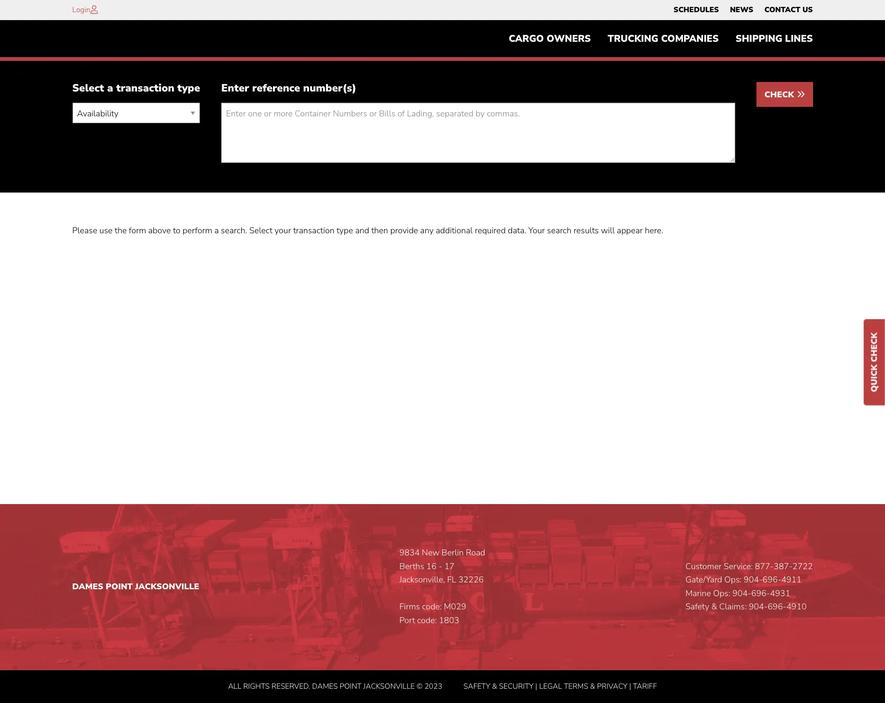 Task type: vqa. For each thing, say whether or not it's contained in the screenshot.
the Customer Service: 877-387-2722 Gate/Yard Ops: 904-696-4911
no



Task type: locate. For each thing, give the bounding box(es) containing it.
gate/yard
[[686, 575, 723, 586]]

1803
[[439, 615, 460, 627]]

1 vertical spatial ops:
[[714, 588, 731, 600]]

& left security
[[493, 682, 498, 692]]

2 horizontal spatial &
[[712, 602, 718, 613]]

1 vertical spatial safety
[[464, 682, 491, 692]]

1 vertical spatial check
[[869, 333, 881, 362]]

©
[[417, 682, 423, 692]]

contact
[[765, 5, 801, 15]]

check
[[765, 89, 797, 101], [869, 333, 881, 362]]

0 vertical spatial point
[[106, 581, 133, 593]]

1 horizontal spatial transaction
[[293, 225, 335, 237]]

berths
[[400, 561, 425, 573]]

type left enter
[[178, 81, 200, 96]]

contact us
[[765, 5, 814, 15]]

provide
[[391, 225, 418, 237]]

1 vertical spatial code:
[[418, 615, 437, 627]]

menu bar containing cargo owners
[[501, 28, 822, 49]]

877-
[[756, 561, 774, 573]]

firms code:  m029 port code:  1803
[[400, 602, 467, 627]]

2 | from the left
[[630, 682, 632, 692]]

32226
[[459, 575, 484, 586]]

0 vertical spatial safety
[[686, 602, 710, 613]]

form
[[129, 225, 146, 237]]

|
[[536, 682, 538, 692], [630, 682, 632, 692]]

legal terms & privacy link
[[540, 682, 628, 692]]

1 vertical spatial point
[[340, 682, 362, 692]]

reference
[[252, 81, 300, 96]]

type
[[178, 81, 200, 96], [337, 225, 353, 237]]

0 horizontal spatial jacksonville
[[135, 581, 199, 593]]

& right terms
[[591, 682, 596, 692]]

4931
[[771, 588, 791, 600]]

cargo
[[509, 32, 544, 45]]

angle double right image
[[797, 90, 806, 99]]

0 horizontal spatial |
[[536, 682, 538, 692]]

904- up claims:
[[733, 588, 752, 600]]

696-
[[763, 575, 782, 586], [752, 588, 771, 600], [768, 602, 787, 613]]

safety
[[686, 602, 710, 613], [464, 682, 491, 692]]

tariff
[[634, 682, 658, 692]]

0 vertical spatial type
[[178, 81, 200, 96]]

enter
[[222, 81, 249, 96]]

&
[[712, 602, 718, 613], [493, 682, 498, 692], [591, 682, 596, 692]]

| left the tariff link
[[630, 682, 632, 692]]

a
[[107, 81, 113, 96], [215, 225, 219, 237]]

us
[[803, 5, 814, 15]]

0 vertical spatial 904-
[[744, 575, 763, 586]]

transaction
[[116, 81, 175, 96], [293, 225, 335, 237]]

companies
[[662, 32, 719, 45]]

0 horizontal spatial a
[[107, 81, 113, 96]]

0 horizontal spatial transaction
[[116, 81, 175, 96]]

cargo owners link
[[501, 28, 600, 49]]

Enter reference number(s) text field
[[222, 103, 736, 163]]

16
[[427, 561, 437, 573]]

2 vertical spatial 904-
[[749, 602, 768, 613]]

1 horizontal spatial check
[[869, 333, 881, 362]]

legal
[[540, 682, 563, 692]]

1 horizontal spatial safety
[[686, 602, 710, 613]]

1 vertical spatial menu bar
[[501, 28, 822, 49]]

2023
[[425, 682, 443, 692]]

1 vertical spatial dames
[[312, 682, 338, 692]]

1 vertical spatial a
[[215, 225, 219, 237]]

login link
[[72, 5, 90, 15]]

menu bar up shipping
[[669, 3, 819, 17]]

safety & security | legal terms & privacy | tariff
[[464, 682, 658, 692]]

& left claims:
[[712, 602, 718, 613]]

cargo owners
[[509, 32, 591, 45]]

0 horizontal spatial point
[[106, 581, 133, 593]]

0 vertical spatial 696-
[[763, 575, 782, 586]]

ops: up claims:
[[714, 588, 731, 600]]

then
[[372, 225, 388, 237]]

1 vertical spatial type
[[337, 225, 353, 237]]

0 horizontal spatial select
[[72, 81, 104, 96]]

safety left security
[[464, 682, 491, 692]]

number(s)
[[303, 81, 357, 96]]

dames point jacksonville
[[72, 581, 199, 593]]

1 vertical spatial transaction
[[293, 225, 335, 237]]

17
[[445, 561, 455, 573]]

tariff link
[[634, 682, 658, 692]]

1 vertical spatial jacksonville
[[364, 682, 415, 692]]

menu bar containing schedules
[[669, 3, 819, 17]]

0 vertical spatial select
[[72, 81, 104, 96]]

customer
[[686, 561, 722, 573]]

select
[[72, 81, 104, 96], [250, 225, 273, 237]]

0 vertical spatial check
[[765, 89, 797, 101]]

1 vertical spatial select
[[250, 225, 273, 237]]

4911
[[782, 575, 802, 586]]

your
[[529, 225, 545, 237]]

0 horizontal spatial check
[[765, 89, 797, 101]]

will
[[601, 225, 615, 237]]

jacksonville,
[[400, 575, 445, 586]]

904- right claims:
[[749, 602, 768, 613]]

code: right "port"
[[418, 615, 437, 627]]

marine
[[686, 588, 712, 600]]

and
[[356, 225, 370, 237]]

safety down 'marine'
[[686, 602, 710, 613]]

select a transaction type
[[72, 81, 200, 96]]

footer containing 9834 new berlin road
[[0, 505, 886, 704]]

shipping
[[736, 32, 783, 45]]

type left and
[[337, 225, 353, 237]]

2722
[[793, 561, 814, 573]]

ops: down service:
[[725, 575, 742, 586]]

trucking
[[608, 32, 659, 45]]

| left legal
[[536, 682, 538, 692]]

904- down 877-
[[744, 575, 763, 586]]

ops:
[[725, 575, 742, 586], [714, 588, 731, 600]]

safety inside customer service: 877-387-2722 gate/yard ops: 904-696-4911 marine ops: 904-696-4931 safety & claims: 904-696-4910
[[686, 602, 710, 613]]

0 vertical spatial menu bar
[[669, 3, 819, 17]]

menu bar down 'schedules' link
[[501, 28, 822, 49]]

reserved.
[[272, 682, 311, 692]]

code: up 1803 on the bottom
[[422, 602, 442, 613]]

check inside button
[[765, 89, 797, 101]]

1 horizontal spatial |
[[630, 682, 632, 692]]

additional
[[436, 225, 473, 237]]

point
[[106, 581, 133, 593], [340, 682, 362, 692]]

1 horizontal spatial jacksonville
[[364, 682, 415, 692]]

dames
[[72, 581, 103, 593], [312, 682, 338, 692]]

0 horizontal spatial safety
[[464, 682, 491, 692]]

0 horizontal spatial dames
[[72, 581, 103, 593]]

fl
[[448, 575, 457, 586]]

1 horizontal spatial type
[[337, 225, 353, 237]]

menu bar
[[669, 3, 819, 17], [501, 28, 822, 49]]

footer
[[0, 505, 886, 704]]



Task type: describe. For each thing, give the bounding box(es) containing it.
here.
[[645, 225, 664, 237]]

1 horizontal spatial point
[[340, 682, 362, 692]]

privacy
[[598, 682, 628, 692]]

appear
[[617, 225, 643, 237]]

schedules
[[674, 5, 720, 15]]

claims:
[[720, 602, 747, 613]]

1 | from the left
[[536, 682, 538, 692]]

quick check link
[[865, 319, 886, 406]]

0 horizontal spatial type
[[178, 81, 200, 96]]

service:
[[724, 561, 754, 573]]

0 vertical spatial a
[[107, 81, 113, 96]]

customer service: 877-387-2722 gate/yard ops: 904-696-4911 marine ops: 904-696-4931 safety & claims: 904-696-4910
[[686, 561, 814, 613]]

m029
[[444, 602, 467, 613]]

check button
[[757, 82, 814, 107]]

please
[[72, 225, 97, 237]]

please use the form above to perform a search. select your transaction type and then provide any additional required data. your search results will appear here.
[[72, 225, 664, 237]]

quick
[[869, 365, 881, 392]]

enter reference number(s)
[[222, 81, 357, 96]]

use
[[99, 225, 113, 237]]

above
[[148, 225, 171, 237]]

0 vertical spatial ops:
[[725, 575, 742, 586]]

safety & security link
[[464, 682, 534, 692]]

your
[[275, 225, 291, 237]]

lines
[[786, 32, 814, 45]]

contact us link
[[765, 3, 814, 17]]

berlin
[[442, 548, 464, 559]]

1 horizontal spatial a
[[215, 225, 219, 237]]

shipping lines
[[736, 32, 814, 45]]

4910
[[787, 602, 807, 613]]

terms
[[564, 682, 589, 692]]

9834 new berlin road berths 16 - 17 jacksonville, fl 32226
[[400, 548, 486, 586]]

to
[[173, 225, 181, 237]]

0 horizontal spatial &
[[493, 682, 498, 692]]

9834
[[400, 548, 420, 559]]

data.
[[508, 225, 527, 237]]

0 vertical spatial transaction
[[116, 81, 175, 96]]

shipping lines link
[[728, 28, 822, 49]]

1 horizontal spatial select
[[250, 225, 273, 237]]

owners
[[547, 32, 591, 45]]

results
[[574, 225, 599, 237]]

search
[[548, 225, 572, 237]]

0 vertical spatial dames
[[72, 581, 103, 593]]

trucking companies link
[[600, 28, 728, 49]]

1 horizontal spatial &
[[591, 682, 596, 692]]

the
[[115, 225, 127, 237]]

1 vertical spatial 904-
[[733, 588, 752, 600]]

all
[[228, 682, 242, 692]]

user image
[[90, 5, 98, 14]]

1 vertical spatial 696-
[[752, 588, 771, 600]]

0 vertical spatial code:
[[422, 602, 442, 613]]

quick check
[[869, 333, 881, 392]]

firms
[[400, 602, 420, 613]]

new
[[422, 548, 440, 559]]

schedules link
[[674, 3, 720, 17]]

trucking companies
[[608, 32, 719, 45]]

road
[[466, 548, 486, 559]]

1 horizontal spatial dames
[[312, 682, 338, 692]]

news link
[[731, 3, 754, 17]]

perform
[[183, 225, 212, 237]]

all rights reserved. dames point jacksonville © 2023
[[228, 682, 443, 692]]

& inside customer service: 877-387-2722 gate/yard ops: 904-696-4911 marine ops: 904-696-4931 safety & claims: 904-696-4910
[[712, 602, 718, 613]]

search.
[[221, 225, 247, 237]]

login
[[72, 5, 90, 15]]

required
[[475, 225, 506, 237]]

security
[[499, 682, 534, 692]]

port
[[400, 615, 415, 627]]

any
[[421, 225, 434, 237]]

387-
[[774, 561, 793, 573]]

-
[[439, 561, 443, 573]]

rights
[[243, 682, 270, 692]]

news
[[731, 5, 754, 15]]

0 vertical spatial jacksonville
[[135, 581, 199, 593]]

2 vertical spatial 696-
[[768, 602, 787, 613]]



